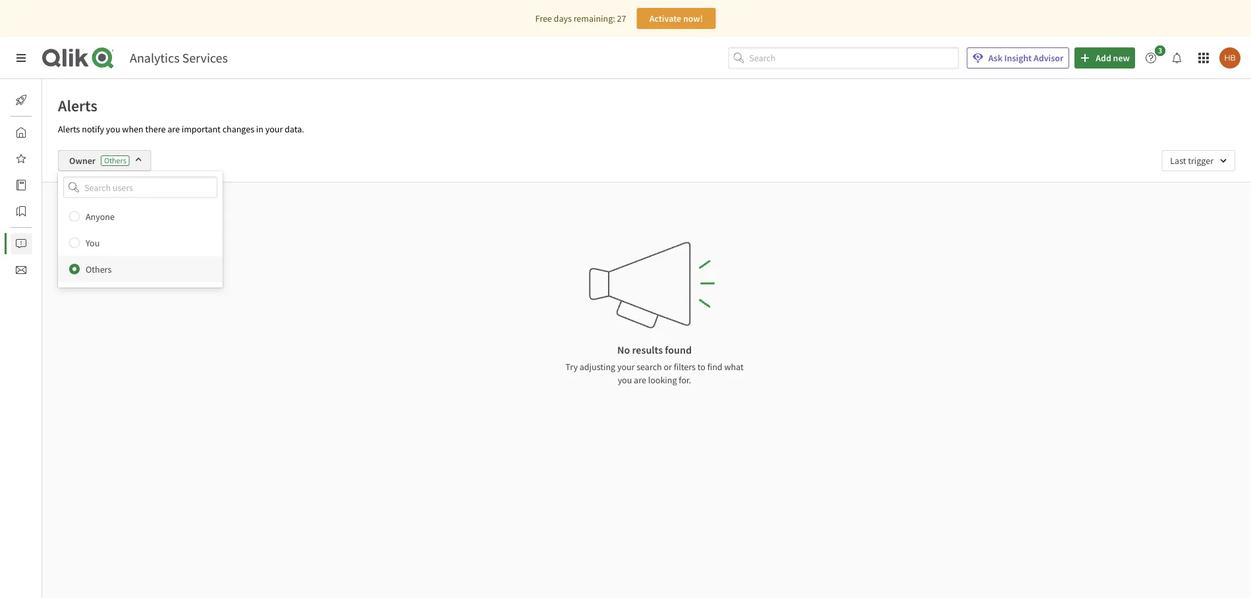 Task type: vqa. For each thing, say whether or not it's contained in the screenshot.
Done button on the right of page
no



Task type: locate. For each thing, give the bounding box(es) containing it.
are
[[168, 123, 180, 135], [634, 374, 647, 386]]

your inside the no results found try adjusting your search or filters to find what you are looking for.
[[618, 361, 635, 373]]

1 horizontal spatial your
[[618, 361, 635, 373]]

last trigger
[[1171, 155, 1214, 167]]

anyone
[[86, 211, 115, 223]]

others
[[104, 156, 126, 166], [86, 263, 112, 275]]

there
[[145, 123, 166, 135]]

no results found try adjusting your search or filters to find what you are looking for.
[[566, 343, 744, 386]]

alerts link
[[11, 233, 64, 254]]

owner option group
[[58, 203, 223, 283]]

2 vertical spatial alerts
[[42, 238, 64, 250]]

alerts left notify
[[58, 123, 80, 135]]

None field
[[58, 177, 223, 198]]

adjusting
[[580, 361, 616, 373]]

alerts notify you when there are important changes in your data.
[[58, 123, 304, 135]]

results
[[633, 343, 663, 357]]

none field inside filters region
[[58, 177, 223, 198]]

activate now! link
[[637, 8, 716, 29]]

are inside the no results found try adjusting your search or filters to find what you are looking for.
[[634, 374, 647, 386]]

1 vertical spatial others
[[86, 263, 112, 275]]

Last trigger field
[[1162, 150, 1236, 171]]

free days remaining: 27
[[536, 13, 627, 24]]

analytics services element
[[130, 50, 228, 66]]

home link
[[11, 122, 65, 143]]

activate now!
[[650, 13, 704, 24]]

1 horizontal spatial are
[[634, 374, 647, 386]]

1 vertical spatial your
[[618, 361, 635, 373]]

alerts image
[[16, 239, 26, 249]]

your right in
[[265, 123, 283, 135]]

filters
[[674, 361, 696, 373]]

find
[[708, 361, 723, 373]]

catalog link
[[11, 175, 72, 196]]

try
[[566, 361, 578, 373]]

you
[[86, 237, 100, 249]]

you
[[106, 123, 120, 135], [618, 374, 632, 386]]

0 vertical spatial others
[[104, 156, 126, 166]]

alerts inside navigation pane element
[[42, 238, 64, 250]]

owned by others
[[67, 204, 134, 216]]

changes
[[223, 123, 254, 135]]

favorites image
[[16, 154, 26, 164]]

are down search
[[634, 374, 647, 386]]

others right owner
[[104, 156, 126, 166]]

searchbar element
[[729, 47, 959, 69]]

filters region
[[42, 140, 1252, 288]]

you down 'no'
[[618, 374, 632, 386]]

now!
[[684, 13, 704, 24]]

alerts up notify
[[58, 96, 97, 115]]

alerts right alerts icon
[[42, 238, 64, 250]]

others down you
[[86, 263, 112, 275]]

your down 'no'
[[618, 361, 635, 373]]

you left when
[[106, 123, 120, 135]]

owner
[[69, 155, 96, 167]]

services
[[182, 50, 228, 66]]

1 vertical spatial you
[[618, 374, 632, 386]]

add new
[[1096, 52, 1131, 64]]

search
[[637, 361, 662, 373]]

remaining:
[[574, 13, 616, 24]]

owned by others button
[[58, 198, 149, 221]]

analytics
[[130, 50, 180, 66]]

new
[[1114, 52, 1131, 64]]

ask insight advisor button
[[967, 47, 1070, 69]]

your
[[265, 123, 283, 135], [618, 361, 635, 373]]

by
[[97, 204, 106, 216]]

0 horizontal spatial your
[[265, 123, 283, 135]]

ask insight advisor
[[989, 52, 1064, 64]]

in
[[256, 123, 264, 135]]

for.
[[679, 374, 692, 386]]

Search text field
[[750, 47, 959, 69]]

alerts
[[58, 96, 97, 115], [58, 123, 80, 135], [42, 238, 64, 250]]

are right there
[[168, 123, 180, 135]]

Search users text field
[[82, 177, 202, 198]]

notify
[[82, 123, 104, 135]]

1 vertical spatial alerts
[[58, 123, 80, 135]]

1 vertical spatial are
[[634, 374, 647, 386]]

0 horizontal spatial you
[[106, 123, 120, 135]]

0 vertical spatial alerts
[[58, 96, 97, 115]]

1 horizontal spatial you
[[618, 374, 632, 386]]

looking
[[648, 374, 677, 386]]

important
[[182, 123, 221, 135]]

days
[[554, 13, 572, 24]]

0 horizontal spatial are
[[168, 123, 180, 135]]



Task type: describe. For each thing, give the bounding box(es) containing it.
no
[[618, 343, 630, 357]]

data.
[[285, 123, 304, 135]]

others inside owner option group
[[86, 263, 112, 275]]

trigger
[[1189, 155, 1214, 167]]

others
[[108, 204, 134, 216]]

owned
[[67, 204, 95, 216]]

found
[[665, 343, 692, 357]]

home
[[42, 127, 65, 138]]

insight
[[1005, 52, 1032, 64]]

3 button
[[1141, 45, 1170, 69]]

to
[[698, 361, 706, 373]]

or
[[664, 361, 672, 373]]

ask
[[989, 52, 1003, 64]]

open sidebar menu image
[[16, 53, 26, 63]]

what
[[725, 361, 744, 373]]

0 vertical spatial you
[[106, 123, 120, 135]]

activate
[[650, 13, 682, 24]]

collections image
[[16, 206, 26, 217]]

0 vertical spatial are
[[168, 123, 180, 135]]

0 vertical spatial your
[[265, 123, 283, 135]]

advisor
[[1034, 52, 1064, 64]]

3
[[1159, 45, 1163, 56]]

subscriptions image
[[16, 265, 26, 276]]

howard brown image
[[1220, 47, 1241, 69]]

you inside the no results found try adjusting your search or filters to find what you are looking for.
[[618, 374, 632, 386]]

analytics services
[[130, 50, 228, 66]]

last
[[1171, 155, 1187, 167]]

free
[[536, 13, 552, 24]]

catalog
[[42, 179, 72, 191]]

add new button
[[1075, 47, 1136, 69]]

navigation pane element
[[0, 84, 72, 286]]

27
[[617, 13, 627, 24]]

add
[[1096, 52, 1112, 64]]

when
[[122, 123, 143, 135]]



